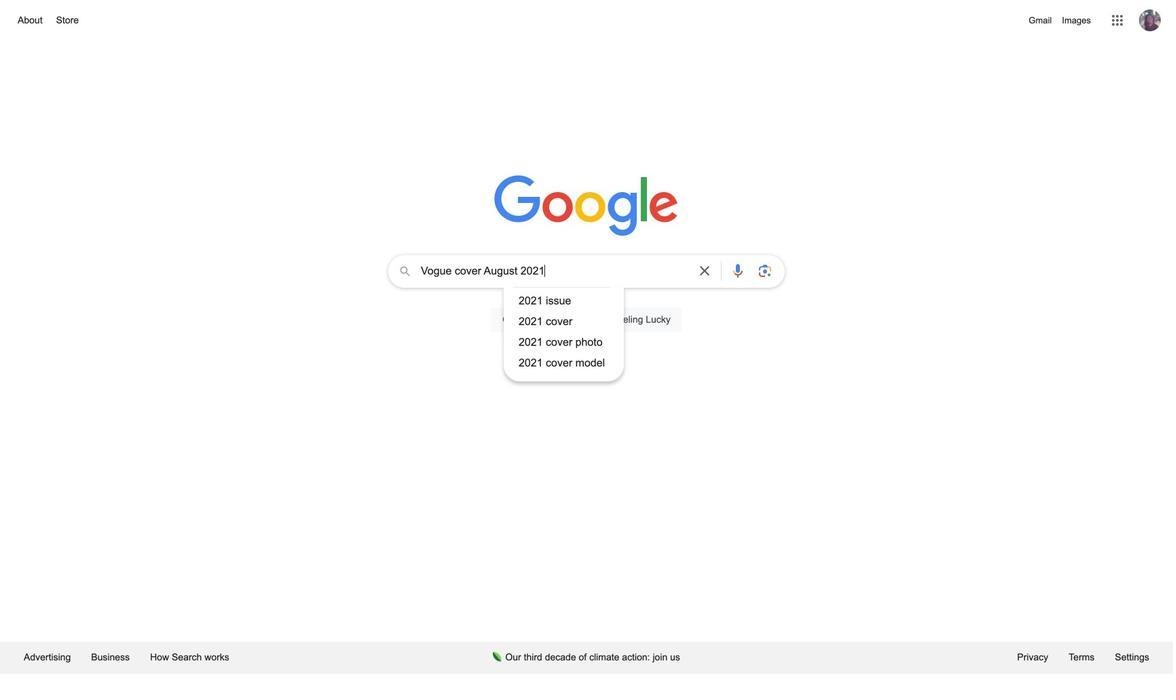 Task type: describe. For each thing, give the bounding box(es) containing it.
search by image image
[[757, 263, 773, 279]]

google image
[[494, 175, 679, 238]]



Task type: locate. For each thing, give the bounding box(es) containing it.
list box
[[504, 291, 624, 373]]

None search field
[[14, 251, 1160, 382]]

Search text field
[[421, 263, 688, 282]]

search by voice image
[[730, 263, 746, 279]]



Task type: vqa. For each thing, say whether or not it's contained in the screenshot.
Google image
yes



